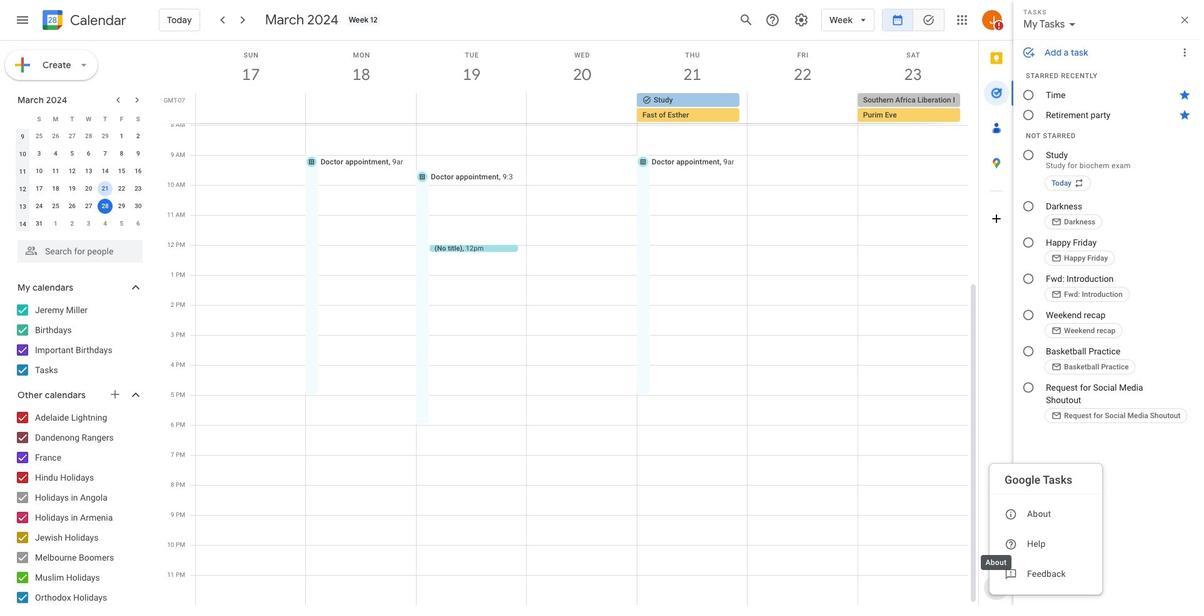 Task type: vqa. For each thing, say whether or not it's contained in the screenshot.
field
no



Task type: locate. For each thing, give the bounding box(es) containing it.
grid
[[160, 41, 979, 606]]

8 element
[[114, 146, 129, 161]]

row group inside march 2024 grid
[[14, 128, 146, 233]]

february 25 element
[[32, 129, 47, 144]]

menu
[[989, 464, 1103, 596]]

9 element
[[131, 146, 146, 161]]

27 element
[[81, 199, 96, 214]]

row group
[[14, 128, 146, 233]]

4 element
[[48, 146, 63, 161]]

Search for people text field
[[25, 240, 135, 263]]

heading
[[68, 13, 126, 28]]

february 28 element
[[81, 129, 96, 144]]

tab list
[[979, 41, 1015, 571]]

calendar element
[[40, 8, 126, 35]]

april 4 element
[[98, 217, 113, 232]]

15 element
[[114, 164, 129, 179]]

17 element
[[32, 182, 47, 197]]

cell
[[196, 93, 306, 123], [306, 93, 417, 123], [417, 93, 527, 123], [527, 93, 637, 123], [637, 93, 748, 123], [748, 93, 858, 123], [858, 93, 968, 123], [97, 180, 113, 198], [97, 198, 113, 215]]

row
[[190, 93, 979, 123], [14, 110, 146, 128], [14, 128, 146, 145], [14, 145, 146, 163], [14, 163, 146, 180], [14, 180, 146, 198], [14, 198, 146, 215], [14, 215, 146, 233]]

column header
[[14, 110, 31, 128]]

6 element
[[81, 146, 96, 161]]

settings menu image
[[794, 13, 809, 28]]

april 3 element
[[81, 217, 96, 232]]

30 element
[[131, 199, 146, 214]]

other calendars list
[[3, 408, 155, 606]]

3 element
[[32, 146, 47, 161]]

31 element
[[32, 217, 47, 232]]

None search field
[[0, 235, 155, 263]]



Task type: describe. For each thing, give the bounding box(es) containing it.
march 2024 grid
[[12, 110, 146, 233]]

main drawer image
[[15, 13, 30, 28]]

25 element
[[48, 199, 63, 214]]

23 element
[[131, 182, 146, 197]]

5 element
[[65, 146, 80, 161]]

february 27 element
[[65, 129, 80, 144]]

12 element
[[65, 164, 80, 179]]

1 element
[[114, 129, 129, 144]]

18 element
[[48, 182, 63, 197]]

16 element
[[131, 164, 146, 179]]

tab list inside side panel section
[[979, 41, 1015, 571]]

heading inside calendar element
[[68, 13, 126, 28]]

14 element
[[98, 164, 113, 179]]

side panel section
[[979, 41, 1015, 606]]

april 2 element
[[65, 217, 80, 232]]

2 element
[[131, 129, 146, 144]]

february 29 element
[[98, 129, 113, 144]]

april 5 element
[[114, 217, 129, 232]]

10 element
[[32, 164, 47, 179]]

19 element
[[65, 182, 80, 197]]

29 element
[[114, 199, 129, 214]]

april 1 element
[[48, 217, 63, 232]]

april 6 element
[[131, 217, 146, 232]]

21 element
[[98, 182, 113, 197]]

13 element
[[81, 164, 96, 179]]

20 element
[[81, 182, 96, 197]]

column header inside march 2024 grid
[[14, 110, 31, 128]]

26 element
[[65, 199, 80, 214]]

7 element
[[98, 146, 113, 161]]

february 26 element
[[48, 129, 63, 144]]

add other calendars image
[[109, 389, 121, 401]]

28, today element
[[98, 199, 113, 214]]

24 element
[[32, 199, 47, 214]]

22 element
[[114, 182, 129, 197]]

my calendars list
[[3, 300, 155, 381]]

11 element
[[48, 164, 63, 179]]



